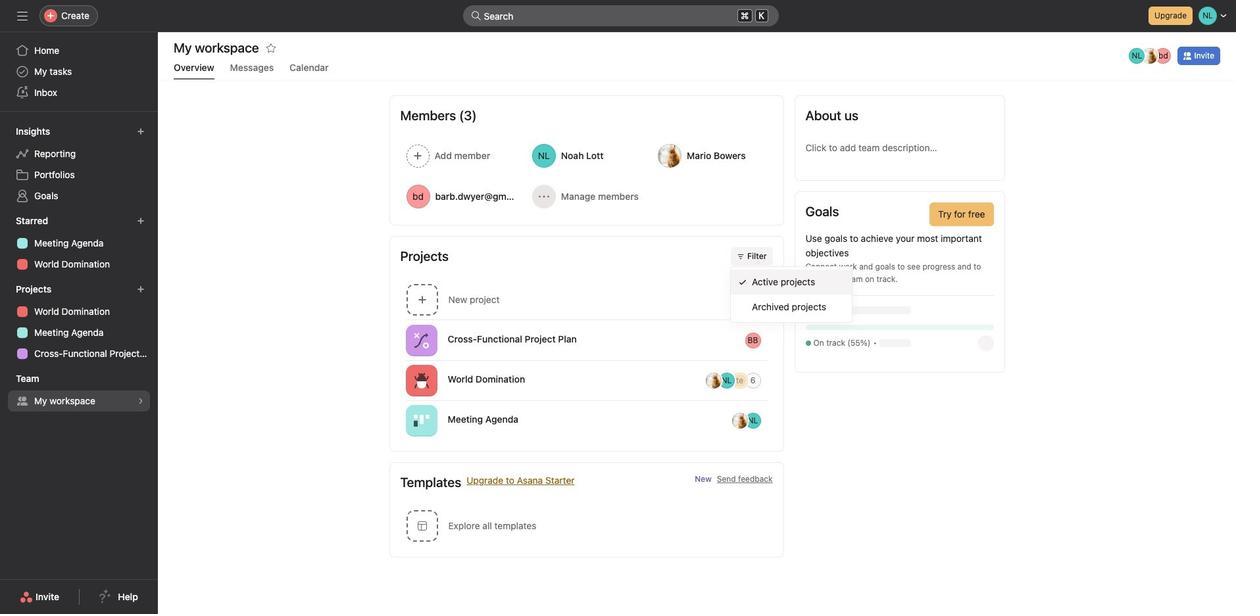 Task type: locate. For each thing, give the bounding box(es) containing it.
bug image
[[414, 373, 429, 389]]

board image
[[414, 413, 429, 429]]

None field
[[463, 5, 779, 26]]

add items to starred image
[[137, 217, 145, 225]]

radio item
[[731, 270, 852, 295]]

show options image
[[768, 335, 778, 346]]

global element
[[0, 32, 158, 111]]

insights element
[[0, 120, 158, 209]]

starred element
[[0, 209, 158, 278]]

projects element
[[0, 278, 158, 367]]

line_and_symbols image
[[414, 333, 429, 348]]

teams element
[[0, 367, 158, 415]]

filter projects image
[[737, 253, 745, 261]]



Task type: vqa. For each thing, say whether or not it's contained in the screenshot.
See details, Cucomber icon
no



Task type: describe. For each thing, give the bounding box(es) containing it.
new insights image
[[137, 128, 145, 136]]

prominent image
[[471, 11, 481, 21]]

hide sidebar image
[[17, 11, 28, 21]]

new project or portfolio image
[[137, 286, 145, 293]]

Search tasks, projects, and more text field
[[463, 5, 779, 26]]

add to starred image
[[266, 43, 276, 53]]

show options image
[[768, 416, 778, 426]]

see details, my workspace image
[[137, 397, 145, 405]]



